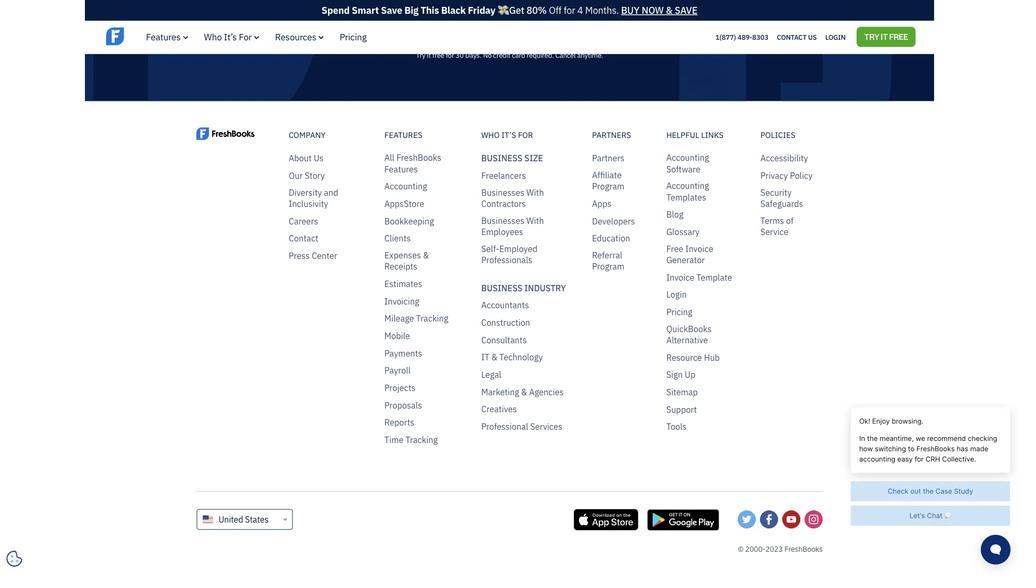 Task type: describe. For each thing, give the bounding box(es) containing it.
marketing
[[482, 387, 520, 398]]

program for referral
[[592, 261, 625, 272]]

size
[[525, 153, 543, 164]]

sign up link
[[667, 369, 696, 381]]

support link
[[667, 404, 697, 415]]

proposals
[[385, 400, 422, 411]]

businesses with employees
[[482, 215, 544, 238]]

30
[[456, 50, 464, 59]]

1 vertical spatial login link
[[667, 289, 687, 301]]

1(877)
[[716, 33, 736, 42]]

1 horizontal spatial it's
[[502, 130, 516, 140]]

developers
[[592, 216, 635, 227]]

google play image
[[647, 509, 720, 531]]

businesses with employees link
[[482, 215, 571, 238]]

policies link
[[761, 130, 823, 141]]

buy now & save link
[[621, 4, 698, 16]]

cookie consent banner dialog
[[8, 443, 167, 566]]

privacy
[[761, 170, 788, 181]]

big
[[405, 4, 419, 16]]

who it's for for the rightmost who it's for link
[[482, 130, 533, 140]]

cancel
[[556, 50, 576, 59]]

employees
[[482, 226, 524, 238]]

required.
[[527, 50, 554, 59]]

affiliate
[[592, 170, 622, 181]]

accounting link
[[385, 181, 427, 192]]

quickbooks alternative link
[[667, 323, 740, 346]]

try it free link
[[857, 27, 916, 47]]

businesses for contractors
[[482, 187, 525, 198]]

security
[[761, 187, 792, 198]]

agencies
[[529, 387, 564, 398]]

try for try it free for 30 days. no credit card required. cancel anytime.
[[416, 50, 426, 59]]

it & technology link
[[482, 352, 543, 363]]

business for business size
[[482, 153, 523, 164]]

expenses & receipts link
[[385, 250, 460, 272]]

invoicing
[[385, 296, 420, 307]]

marketing & agencies
[[482, 387, 564, 398]]

hub
[[704, 352, 720, 363]]

generator
[[667, 255, 705, 266]]

helpful
[[667, 130, 700, 140]]

features for top the features link
[[146, 31, 181, 43]]

invoice inside free invoice generator
[[686, 243, 714, 254]]

professional services
[[482, 421, 563, 432]]

accounting templates link
[[667, 180, 740, 203]]

for for the top who it's for link
[[239, 31, 252, 43]]

features for the right the features link
[[385, 130, 423, 140]]

our
[[289, 170, 303, 181]]

security safeguards link
[[761, 187, 823, 210]]

self-employed professionals link
[[482, 243, 571, 266]]

it
[[482, 352, 490, 363]]

tracking for mileage tracking
[[416, 313, 449, 324]]

marketing & agencies link
[[482, 387, 564, 398]]

©
[[738, 544, 744, 554]]

up
[[685, 369, 696, 381]]

education
[[592, 233, 631, 244]]

security safeguards
[[761, 187, 804, 209]]

app store image
[[574, 509, 639, 531]]

smart
[[352, 4, 379, 16]]

receipts
[[385, 261, 418, 272]]

service
[[761, 226, 789, 238]]

all freshbooks features
[[385, 152, 442, 175]]

helpful links link
[[667, 130, 740, 141]]

who it's for for the top who it's for link
[[204, 31, 252, 43]]

mileage tracking
[[385, 313, 449, 324]]

2000-
[[746, 544, 766, 554]]

for for the rightmost who it's for link
[[518, 130, 533, 140]]

contact for contact us
[[777, 33, 807, 42]]

reports
[[385, 417, 415, 428]]

education link
[[592, 233, 631, 244]]

time
[[385, 435, 404, 446]]

diversity and inclusivity link
[[289, 187, 363, 210]]

privacy policy link
[[761, 170, 813, 181]]

1 partners link from the top
[[592, 130, 646, 141]]

contact for contact
[[289, 233, 319, 244]]

1 vertical spatial freshbooks logo image
[[196, 127, 255, 141]]

now
[[642, 4, 664, 16]]

sign
[[667, 369, 683, 381]]

spend smart save big this black friday 💸 get 80% off for 4 months. buy now & save
[[322, 4, 698, 16]]

& for marketing & agencies
[[522, 387, 527, 398]]

estimates
[[385, 278, 422, 290]]

businesses for employees
[[482, 215, 525, 226]]

free invoice generator link
[[667, 243, 740, 266]]

blog link
[[667, 209, 684, 220]]

0 vertical spatial features link
[[146, 31, 188, 43]]

legal
[[482, 369, 502, 380]]

payroll
[[385, 365, 411, 376]]

2 partners link from the top
[[592, 153, 625, 164]]

accessibility link
[[761, 153, 809, 164]]

business industry link
[[482, 282, 566, 294]]

1 vertical spatial login
[[667, 289, 687, 300]]

sitemap
[[667, 387, 698, 398]]

2023
[[766, 544, 783, 554]]

resource hub
[[667, 352, 720, 363]]

twitter image
[[738, 511, 756, 529]]

professional
[[482, 421, 529, 432]]

invoice template
[[667, 272, 733, 283]]

templates
[[667, 192, 707, 203]]

features inside all freshbooks features
[[385, 164, 418, 175]]

time tracking
[[385, 435, 438, 446]]

accounting for templates
[[667, 180, 709, 191]]

about us
[[289, 153, 324, 164]]

glossary link
[[667, 226, 700, 238]]

accounting up appsstore
[[385, 181, 427, 192]]

0 horizontal spatial who
[[204, 31, 222, 43]]

80%
[[527, 4, 547, 16]]

& for expenses & receipts
[[423, 250, 429, 261]]

our story link
[[289, 170, 325, 181]]

invoicing link
[[385, 296, 420, 307]]

careers
[[289, 216, 318, 227]]

facebook image
[[761, 511, 779, 529]]

self-
[[482, 243, 500, 254]]

this
[[421, 4, 439, 16]]

instagram image
[[805, 511, 823, 529]]

payments link
[[385, 348, 422, 359]]

employed
[[500, 243, 538, 254]]



Task type: locate. For each thing, give the bounding box(es) containing it.
invoice
[[686, 243, 714, 254], [667, 272, 695, 283]]

businesses inside the businesses with contractors
[[482, 187, 525, 198]]

our story
[[289, 170, 325, 181]]

free inside free invoice generator
[[667, 243, 684, 254]]

press center
[[289, 250, 337, 261]]

1 horizontal spatial try
[[865, 31, 880, 42]]

youtube image
[[783, 511, 801, 529]]

0 horizontal spatial free
[[667, 243, 684, 254]]

0 horizontal spatial us
[[314, 153, 324, 164]]

0 horizontal spatial contact
[[289, 233, 319, 244]]

payments
[[385, 348, 422, 359]]

helpful links
[[667, 130, 724, 140]]

it for free
[[427, 50, 431, 59]]

accounting templates
[[667, 180, 709, 203]]

mileage
[[385, 313, 414, 324]]

1 vertical spatial for
[[446, 50, 454, 59]]

try for try it free
[[865, 31, 880, 42]]

& right "now"
[[666, 4, 673, 16]]

accounting software
[[667, 152, 709, 175]]

referral
[[592, 250, 623, 261]]

affiliate program link
[[592, 170, 646, 192]]

businesses inside businesses with employees
[[482, 215, 525, 226]]

blog
[[667, 209, 684, 220]]

for up size
[[518, 130, 533, 140]]

us for contact us
[[809, 33, 817, 42]]

tracking for time tracking
[[406, 435, 438, 446]]

business size
[[482, 153, 543, 164]]

try
[[865, 31, 880, 42], [416, 50, 426, 59]]

& right the "it"
[[492, 352, 498, 363]]

with inside businesses with employees
[[527, 215, 544, 226]]

1 horizontal spatial who it's for
[[482, 130, 533, 140]]

0 horizontal spatial for
[[239, 31, 252, 43]]

with for businesses with contractors
[[527, 187, 544, 198]]

& left agencies
[[522, 387, 527, 398]]

us right 8303
[[809, 33, 817, 42]]

accountants link
[[482, 300, 529, 311]]

tracking right time
[[406, 435, 438, 446]]

cookie preferences image
[[6, 551, 22, 567]]

1 vertical spatial who
[[482, 130, 500, 140]]

1 vertical spatial pricing link
[[667, 307, 693, 318]]

0 horizontal spatial freshbooks
[[397, 152, 442, 163]]

0 vertical spatial login link
[[826, 30, 846, 44]]

0 horizontal spatial it
[[427, 50, 431, 59]]

template
[[697, 272, 733, 283]]

terms
[[761, 215, 785, 226]]

referral program
[[592, 250, 625, 272]]

1 vertical spatial contact
[[289, 233, 319, 244]]

program for affiliate
[[592, 181, 625, 192]]

1 vertical spatial program
[[592, 261, 625, 272]]

0 vertical spatial partners link
[[592, 130, 646, 141]]

proposals link
[[385, 400, 422, 411]]

489-
[[738, 33, 753, 42]]

partners
[[592, 130, 631, 140], [592, 153, 625, 164]]

0 vertical spatial who it's for
[[204, 31, 252, 43]]

0 horizontal spatial freshbooks logo image
[[106, 26, 189, 47]]

1 vertical spatial it's
[[502, 130, 516, 140]]

1 vertical spatial free
[[667, 243, 684, 254]]

1 vertical spatial us
[[314, 153, 324, 164]]

pricing
[[340, 31, 367, 43], [667, 307, 693, 318]]

0 vertical spatial try
[[865, 31, 880, 42]]

0 vertical spatial with
[[527, 187, 544, 198]]

2 businesses from the top
[[482, 215, 525, 226]]

businesses with contractors link
[[482, 187, 571, 210]]

0 horizontal spatial for
[[446, 50, 454, 59]]

sitemap link
[[667, 387, 698, 398]]

for
[[564, 4, 576, 16], [446, 50, 454, 59]]

1 horizontal spatial login
[[826, 33, 846, 42]]

0 vertical spatial freshbooks logo image
[[106, 26, 189, 47]]

for left 30
[[446, 50, 454, 59]]

professionals
[[482, 255, 533, 266]]

for left resources
[[239, 31, 252, 43]]

buy
[[621, 4, 640, 16]]

apps
[[592, 198, 612, 209]]

0 horizontal spatial try
[[416, 50, 426, 59]]

0 vertical spatial it
[[881, 31, 888, 42]]

save
[[675, 4, 698, 16]]

accounting up templates
[[667, 180, 709, 191]]

0 vertical spatial contact
[[777, 33, 807, 42]]

0 horizontal spatial pricing
[[340, 31, 367, 43]]

contact right 8303
[[777, 33, 807, 42]]

apps link
[[592, 198, 612, 210]]

freshbooks inside all freshbooks features
[[397, 152, 442, 163]]

united states
[[219, 514, 269, 525]]

us for about us
[[314, 153, 324, 164]]

pricing link down smart
[[340, 31, 367, 43]]

login link down invoice template 'link'
[[667, 289, 687, 301]]

0 vertical spatial pricing link
[[340, 31, 367, 43]]

business up 'accountants'
[[482, 282, 523, 294]]

accounting up the software
[[667, 152, 709, 163]]

1 vertical spatial partners
[[592, 153, 625, 164]]

freelancers
[[482, 170, 526, 181]]

software
[[667, 164, 701, 175]]

0 vertical spatial who
[[204, 31, 222, 43]]

1 vertical spatial tracking
[[406, 435, 438, 446]]

1 vertical spatial features
[[385, 130, 423, 140]]

0 vertical spatial it's
[[224, 31, 237, 43]]

freshbooks right all
[[397, 152, 442, 163]]

0 horizontal spatial who it's for link
[[204, 31, 259, 43]]

2 vertical spatial features
[[385, 164, 418, 175]]

0 vertical spatial for
[[239, 31, 252, 43]]

terms of service link
[[761, 215, 823, 238]]

1 vertical spatial business
[[482, 282, 523, 294]]

with down size
[[527, 187, 544, 198]]

1 vertical spatial pricing
[[667, 307, 693, 318]]

tools
[[667, 421, 687, 433]]

1 horizontal spatial free
[[890, 31, 909, 42]]

company
[[289, 130, 326, 140]]

tools link
[[667, 421, 687, 433]]

1 horizontal spatial features link
[[385, 130, 460, 141]]

0 vertical spatial invoice
[[686, 243, 714, 254]]

1 vertical spatial freshbooks
[[785, 544, 823, 554]]

1 horizontal spatial contact
[[777, 33, 807, 42]]

1 vertical spatial partners link
[[592, 153, 625, 164]]

policies
[[761, 130, 796, 140]]

clients
[[385, 233, 411, 244]]

about us link
[[289, 153, 324, 164]]

story
[[305, 170, 325, 181]]

with down businesses with contractors link at the top
[[527, 215, 544, 226]]

1 vertical spatial who it's for
[[482, 130, 533, 140]]

careers link
[[289, 216, 318, 227]]

pricing down smart
[[340, 31, 367, 43]]

invoice down generator
[[667, 272, 695, 283]]

1 horizontal spatial pricing link
[[667, 307, 693, 318]]

sign up
[[667, 369, 696, 381]]

contact down 'careers' link
[[289, 233, 319, 244]]

0 vertical spatial tracking
[[416, 313, 449, 324]]

1 horizontal spatial who it's for link
[[482, 130, 571, 141]]

business up freelancers
[[482, 153, 523, 164]]

contact
[[777, 33, 807, 42], [289, 233, 319, 244]]

accounting for software
[[667, 152, 709, 163]]

pricing link up quickbooks on the bottom of page
[[667, 307, 693, 318]]

0 horizontal spatial login
[[667, 289, 687, 300]]

1 horizontal spatial it
[[881, 31, 888, 42]]

for left 4
[[564, 4, 576, 16]]

1 vertical spatial invoice
[[667, 272, 695, 283]]

login link right contact us link
[[826, 30, 846, 44]]

& right expenses
[[423, 250, 429, 261]]

1 with from the top
[[527, 187, 544, 198]]

1 horizontal spatial login link
[[826, 30, 846, 44]]

0 vertical spatial login
[[826, 33, 846, 42]]

with inside the businesses with contractors
[[527, 187, 544, 198]]

0 vertical spatial program
[[592, 181, 625, 192]]

friday
[[468, 4, 496, 16]]

1 vertical spatial features link
[[385, 130, 460, 141]]

tracking right mileage
[[416, 313, 449, 324]]

bookkeeping
[[385, 216, 434, 227]]

1 vertical spatial it
[[427, 50, 431, 59]]

login right contact us link
[[826, 33, 846, 42]]

1 horizontal spatial who
[[482, 130, 500, 140]]

us up the story
[[314, 153, 324, 164]]

construction
[[482, 317, 530, 328]]

& inside expenses & receipts
[[423, 250, 429, 261]]

press
[[289, 250, 310, 261]]

affiliate program
[[592, 170, 625, 192]]

free invoice generator
[[667, 243, 714, 266]]

2 partners from the top
[[592, 153, 625, 164]]

0 vertical spatial free
[[890, 31, 909, 42]]

off
[[549, 4, 562, 16]]

0 vertical spatial for
[[564, 4, 576, 16]]

1 vertical spatial try
[[416, 50, 426, 59]]

resources
[[275, 31, 317, 43]]

0 vertical spatial us
[[809, 33, 817, 42]]

alternative
[[667, 335, 708, 346]]

businesses up contractors on the top
[[482, 187, 525, 198]]

professional services link
[[482, 421, 563, 433]]

black
[[441, 4, 466, 16]]

1 vertical spatial for
[[518, 130, 533, 140]]

businesses up employees
[[482, 215, 525, 226]]

program down affiliate
[[592, 181, 625, 192]]

invoice template link
[[667, 272, 733, 283]]

1 horizontal spatial for
[[564, 4, 576, 16]]

1 businesses from the top
[[482, 187, 525, 198]]

0 horizontal spatial login link
[[667, 289, 687, 301]]

1 partners from the top
[[592, 130, 631, 140]]

mobile
[[385, 330, 410, 342]]

1(877) 489-8303
[[716, 33, 769, 42]]

mileage tracking link
[[385, 313, 449, 324]]

freshbooks logo image
[[106, 26, 189, 47], [196, 127, 255, 141]]

accounting software link
[[667, 152, 740, 175]]

© 2000-2023 freshbooks
[[738, 544, 823, 554]]

with for businesses with employees
[[527, 215, 544, 226]]

contact link
[[289, 233, 319, 244]]

0 horizontal spatial features link
[[146, 31, 188, 43]]

1 vertical spatial with
[[527, 215, 544, 226]]

and
[[324, 187, 338, 198]]

1 horizontal spatial pricing
[[667, 307, 693, 318]]

business for business industry
[[482, 282, 523, 294]]

company link
[[289, 130, 363, 141]]

0 vertical spatial who it's for link
[[204, 31, 259, 43]]

1 program from the top
[[592, 181, 625, 192]]

1 vertical spatial who it's for link
[[482, 130, 571, 141]]

all freshbooks features link
[[385, 152, 460, 175]]

0 vertical spatial freshbooks
[[397, 152, 442, 163]]

& for it & technology
[[492, 352, 498, 363]]

2 business from the top
[[482, 282, 523, 294]]

card
[[512, 50, 525, 59]]

1 horizontal spatial us
[[809, 33, 817, 42]]

program down referral
[[592, 261, 625, 272]]

construction link
[[482, 317, 530, 328]]

0 vertical spatial pricing
[[340, 31, 367, 43]]

0 horizontal spatial it's
[[224, 31, 237, 43]]

with
[[527, 187, 544, 198], [527, 215, 544, 226]]

pricing up quickbooks on the bottom of page
[[667, 307, 693, 318]]

developers link
[[592, 216, 635, 227]]

0 vertical spatial features
[[146, 31, 181, 43]]

1 vertical spatial businesses
[[482, 215, 525, 226]]

0 vertical spatial businesses
[[482, 187, 525, 198]]

payroll link
[[385, 365, 411, 376]]

login down invoice template 'link'
[[667, 289, 687, 300]]

us
[[809, 33, 817, 42], [314, 153, 324, 164]]

referral program link
[[592, 250, 646, 272]]

2 with from the top
[[527, 215, 544, 226]]

days.
[[465, 50, 482, 59]]

1 horizontal spatial freshbooks logo image
[[196, 127, 255, 141]]

creatives
[[482, 404, 517, 415]]

1 horizontal spatial for
[[518, 130, 533, 140]]

industry
[[525, 282, 566, 294]]

1 business from the top
[[482, 153, 523, 164]]

invoice inside invoice template 'link'
[[667, 272, 695, 283]]

spend
[[322, 4, 350, 16]]

2 program from the top
[[592, 261, 625, 272]]

expenses & receipts
[[385, 250, 429, 272]]

it for free
[[881, 31, 888, 42]]

0 horizontal spatial pricing link
[[340, 31, 367, 43]]

0 vertical spatial partners
[[592, 130, 631, 140]]

businesses
[[482, 187, 525, 198], [482, 215, 525, 226]]

invoice up generator
[[686, 243, 714, 254]]

0 vertical spatial business
[[482, 153, 523, 164]]

0 horizontal spatial who it's for
[[204, 31, 252, 43]]

try it free
[[865, 31, 909, 42]]

tracking inside "link"
[[406, 435, 438, 446]]

1 horizontal spatial freshbooks
[[785, 544, 823, 554]]

freshbooks right 2023
[[785, 544, 823, 554]]



Task type: vqa. For each thing, say whether or not it's contained in the screenshot.
the top To
no



